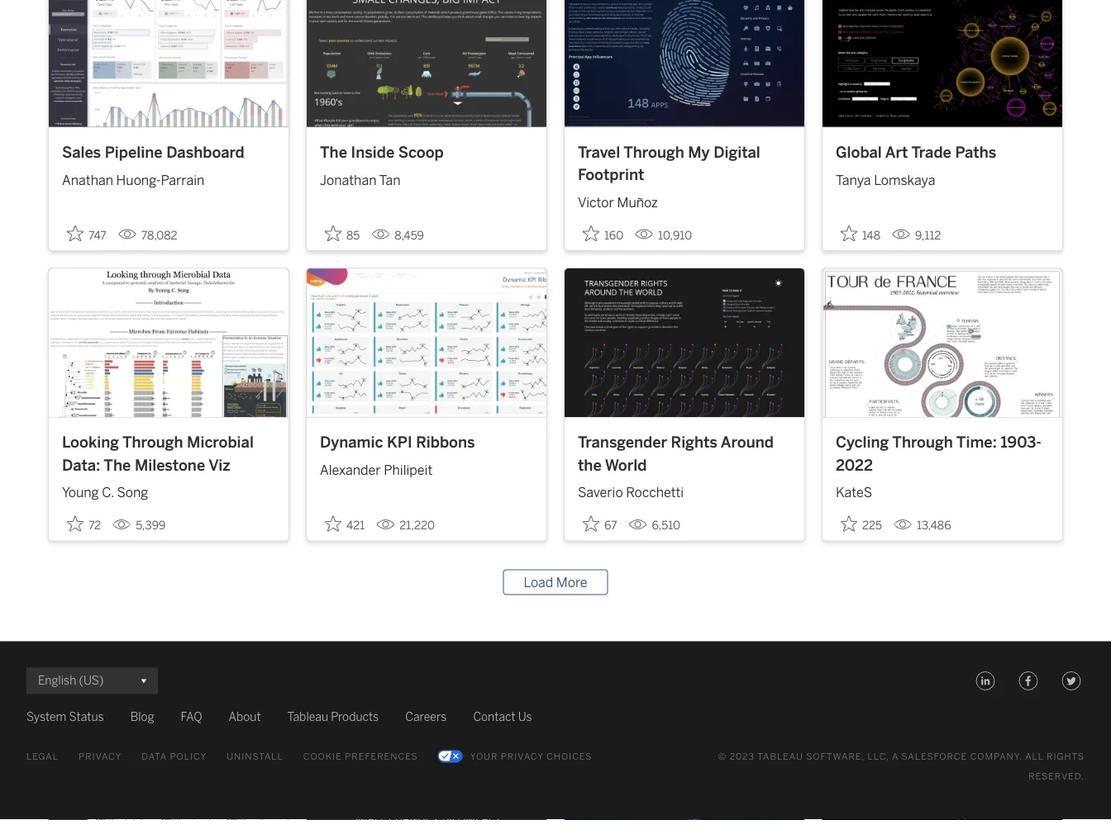 Task type: vqa. For each thing, say whether or not it's contained in the screenshot.


Task type: describe. For each thing, give the bounding box(es) containing it.
young c. song
[[62, 486, 148, 502]]

looking through microbial data: the milestone viz link
[[62, 432, 275, 477]]

tanya
[[836, 173, 871, 188]]

the inside scoop
[[320, 143, 444, 162]]

victor
[[578, 195, 614, 211]]

selected language element
[[38, 669, 146, 695]]

workbook thumbnail image for dashboard
[[49, 0, 288, 127]]

llc,
[[868, 752, 889, 763]]

about link
[[229, 708, 261, 728]]

add favorite button for travel through my digital footprint
[[578, 221, 628, 248]]

your
[[470, 752, 498, 763]]

more
[[556, 575, 587, 591]]

tableau products link
[[287, 708, 379, 728]]

saverio rocchetti
[[578, 486, 684, 502]]

cycling through time: 1903- 2022 link
[[836, 432, 1049, 477]]

jonathan
[[320, 173, 376, 188]]

transgender rights around the world link
[[578, 432, 791, 477]]

looking
[[62, 434, 119, 452]]

song
[[117, 486, 148, 502]]

(us)
[[79, 675, 104, 688]]

kpi
[[387, 434, 412, 452]]

Add Favorite button
[[320, 221, 365, 248]]

around
[[721, 434, 774, 452]]

rights inside '© 2023 tableau software, llc, a salesforce company. all rights reserved.'
[[1047, 752, 1085, 763]]

sales pipeline dashboard
[[62, 143, 244, 162]]

1903-
[[1001, 434, 1041, 452]]

blog link
[[130, 708, 154, 728]]

pipeline
[[105, 143, 163, 162]]

0 vertical spatial tableau
[[287, 711, 328, 725]]

english (us)
[[38, 675, 104, 688]]

milestone
[[135, 457, 205, 475]]

6,510
[[652, 519, 680, 533]]

alexander philipeit link
[[320, 454, 533, 481]]

rights inside transgender rights around the world
[[671, 434, 717, 452]]

2023
[[730, 752, 755, 763]]

© 2023 tableau software, llc, a salesforce company. all rights reserved.
[[718, 752, 1085, 783]]

victor muñoz link
[[578, 187, 791, 213]]

alexander
[[320, 463, 381, 479]]

muñoz
[[617, 195, 658, 211]]

my
[[688, 143, 710, 162]]

kates link
[[836, 477, 1049, 504]]

parrain
[[161, 173, 204, 188]]

contact us link
[[473, 708, 532, 728]]

legal link
[[26, 748, 59, 768]]

the
[[578, 457, 602, 475]]

scoop
[[398, 143, 444, 162]]

uninstall
[[227, 752, 283, 763]]

78,082 views element
[[111, 222, 184, 249]]

add favorite button for global art trade paths
[[836, 221, 885, 248]]

system status link
[[26, 708, 104, 728]]

philipeit
[[384, 463, 433, 479]]

tableau inside '© 2023 tableau software, llc, a salesforce company. all rights reserved.'
[[757, 752, 803, 763]]

add favorite button for transgender rights around the world
[[578, 511, 622, 538]]

careers link
[[405, 708, 447, 728]]

148
[[862, 229, 880, 243]]

anathan
[[62, 173, 113, 188]]

ribbons
[[416, 434, 475, 452]]

cookie
[[303, 752, 342, 763]]

5,399 views element
[[106, 513, 172, 540]]

kates
[[836, 486, 872, 502]]

through for 2022
[[892, 434, 953, 452]]

us
[[518, 711, 532, 725]]

9,112 views element
[[885, 222, 948, 249]]

workbook thumbnail image for scoop
[[307, 0, 546, 127]]

travel
[[578, 143, 620, 162]]

sales pipeline dashboard link
[[62, 141, 275, 164]]

747
[[88, 229, 106, 243]]

8,459
[[395, 229, 424, 243]]

workbook thumbnail image for time:
[[823, 269, 1062, 418]]

through for footprint
[[623, 143, 684, 162]]

products
[[331, 711, 379, 725]]

reserved.
[[1029, 772, 1085, 783]]

policy
[[170, 752, 207, 763]]

anathan huong-parrain link
[[62, 164, 275, 191]]

dashboard
[[166, 143, 244, 162]]

choices
[[547, 752, 592, 763]]

data policy link
[[142, 748, 207, 768]]

Add Favorite button
[[320, 511, 370, 538]]

lomskaya
[[874, 173, 935, 188]]

travel through my digital footprint link
[[578, 141, 791, 187]]

contact us
[[473, 711, 532, 725]]

victor muñoz
[[578, 195, 658, 211]]

13,486
[[917, 519, 951, 533]]

dynamic
[[320, 434, 383, 452]]

add favorite button for looking through microbial data: the milestone viz
[[62, 511, 106, 538]]

company.
[[970, 752, 1023, 763]]

Add Favorite button
[[62, 221, 111, 248]]

faq
[[181, 711, 202, 725]]



Task type: locate. For each thing, give the bounding box(es) containing it.
inside
[[351, 143, 395, 162]]

blog
[[130, 711, 154, 725]]

2 horizontal spatial through
[[892, 434, 953, 452]]

c.
[[102, 486, 114, 502]]

1 horizontal spatial the
[[320, 143, 347, 162]]

privacy right your
[[501, 752, 544, 763]]

about
[[229, 711, 261, 725]]

cycling
[[836, 434, 889, 452]]

workbook thumbnail image for trade
[[823, 0, 1062, 127]]

workbook thumbnail image
[[49, 0, 288, 127], [307, 0, 546, 127], [565, 0, 804, 127], [823, 0, 1062, 127], [49, 269, 288, 418], [307, 269, 546, 418], [565, 269, 804, 418], [823, 269, 1062, 418]]

add favorite button containing 160
[[578, 221, 628, 248]]

©
[[718, 752, 727, 763]]

21,220
[[399, 519, 435, 533]]

privacy down status
[[78, 752, 122, 763]]

rights up reserved.
[[1047, 752, 1085, 763]]

sales
[[62, 143, 101, 162]]

saverio
[[578, 486, 623, 502]]

transgender
[[578, 434, 667, 452]]

data policy
[[142, 752, 207, 763]]

cookie preferences
[[303, 752, 418, 763]]

software,
[[806, 752, 865, 763]]

add favorite button down saverio
[[578, 511, 622, 538]]

78,082
[[141, 229, 177, 243]]

tableau up cookie
[[287, 711, 328, 725]]

dynamic kpi ribbons
[[320, 434, 475, 452]]

through inside looking through microbial data: the milestone viz
[[122, 434, 183, 452]]

67
[[604, 519, 617, 533]]

0 horizontal spatial tableau
[[287, 711, 328, 725]]

workbook thumbnail image for microbial
[[49, 269, 288, 418]]

1 vertical spatial the
[[104, 457, 131, 475]]

rights
[[671, 434, 717, 452], [1047, 752, 1085, 763]]

tanya lomskaya
[[836, 173, 935, 188]]

huong-
[[116, 173, 161, 188]]

through inside cycling through time: 1903- 2022
[[892, 434, 953, 452]]

cycling through time: 1903- 2022
[[836, 434, 1041, 475]]

add favorite button containing 67
[[578, 511, 622, 538]]

paths
[[955, 143, 996, 162]]

workbook thumbnail image for ribbons
[[307, 269, 546, 418]]

footprint
[[578, 166, 644, 184]]

1 privacy from the left
[[78, 752, 122, 763]]

global
[[836, 143, 882, 162]]

rocchetti
[[626, 486, 684, 502]]

salesforce
[[901, 752, 967, 763]]

tableau right 2023
[[757, 752, 803, 763]]

saverio rocchetti link
[[578, 477, 791, 504]]

load more button
[[503, 570, 608, 596]]

jonathan tan link
[[320, 164, 533, 191]]

careers
[[405, 711, 447, 725]]

all
[[1025, 752, 1044, 763]]

your privacy choices link
[[438, 748, 592, 768]]

0 horizontal spatial through
[[122, 434, 183, 452]]

1 vertical spatial tableau
[[757, 752, 803, 763]]

tableau products
[[287, 711, 379, 725]]

8,459 views element
[[365, 222, 431, 249]]

through up kates link
[[892, 434, 953, 452]]

uninstall link
[[227, 748, 283, 768]]

trade
[[911, 143, 951, 162]]

load
[[524, 575, 553, 591]]

faq link
[[181, 708, 202, 728]]

13,486 views element
[[887, 513, 958, 540]]

85
[[346, 229, 360, 243]]

preferences
[[345, 752, 418, 763]]

0 horizontal spatial privacy
[[78, 752, 122, 763]]

through for the
[[122, 434, 183, 452]]

young
[[62, 486, 99, 502]]

0 vertical spatial the
[[320, 143, 347, 162]]

workbook thumbnail image for around
[[565, 269, 804, 418]]

the inside "the inside scoop" link
[[320, 143, 347, 162]]

10,910 views element
[[628, 222, 699, 249]]

rights up saverio rocchetti link at the right bottom
[[671, 434, 717, 452]]

microbial
[[187, 434, 254, 452]]

1 horizontal spatial tableau
[[757, 752, 803, 763]]

the up c.
[[104, 457, 131, 475]]

cookie preferences button
[[303, 748, 418, 768]]

system
[[26, 711, 66, 725]]

1 horizontal spatial privacy
[[501, 752, 544, 763]]

global art trade paths
[[836, 143, 996, 162]]

privacy inside your privacy choices link
[[501, 752, 544, 763]]

6,510 views element
[[622, 513, 687, 540]]

system status
[[26, 711, 104, 725]]

load more
[[524, 575, 587, 591]]

0 horizontal spatial rights
[[671, 434, 717, 452]]

1 horizontal spatial through
[[623, 143, 684, 162]]

your privacy choices
[[470, 752, 592, 763]]

add favorite button down the victor
[[578, 221, 628, 248]]

legal
[[26, 752, 59, 763]]

add favorite button down young
[[62, 511, 106, 538]]

young c. song link
[[62, 477, 275, 504]]

data
[[142, 752, 167, 763]]

the up jonathan
[[320, 143, 347, 162]]

Add Favorite button
[[578, 221, 628, 248], [836, 221, 885, 248], [62, 511, 106, 538], [578, 511, 622, 538]]

1 horizontal spatial rights
[[1047, 752, 1085, 763]]

through inside travel through my digital footprint
[[623, 143, 684, 162]]

5,399
[[136, 519, 166, 533]]

0 horizontal spatial the
[[104, 457, 131, 475]]

72
[[88, 519, 101, 533]]

status
[[69, 711, 104, 725]]

add favorite button containing 72
[[62, 511, 106, 538]]

time:
[[956, 434, 997, 452]]

viz
[[209, 457, 231, 475]]

world
[[605, 457, 647, 475]]

english
[[38, 675, 76, 688]]

2 privacy from the left
[[501, 752, 544, 763]]

tan
[[379, 173, 400, 188]]

0 vertical spatial rights
[[671, 434, 717, 452]]

through up milestone
[[122, 434, 183, 452]]

workbook thumbnail image for my
[[565, 0, 804, 127]]

Add Favorite button
[[836, 511, 887, 538]]

travel through my digital footprint
[[578, 143, 760, 184]]

through
[[623, 143, 684, 162], [122, 434, 183, 452], [892, 434, 953, 452]]

the inside looking through microbial data: the milestone viz
[[104, 457, 131, 475]]

add favorite button down 'tanya'
[[836, 221, 885, 248]]

through left my
[[623, 143, 684, 162]]

global art trade paths link
[[836, 141, 1049, 164]]

dynamic kpi ribbons link
[[320, 432, 533, 454]]

a
[[892, 752, 899, 763]]

add favorite button containing 148
[[836, 221, 885, 248]]

160
[[604, 229, 623, 243]]

tanya lomskaya link
[[836, 164, 1049, 191]]

jonathan tan
[[320, 173, 400, 188]]

1 vertical spatial rights
[[1047, 752, 1085, 763]]

10,910
[[658, 229, 692, 243]]

21,220 views element
[[370, 513, 441, 540]]



